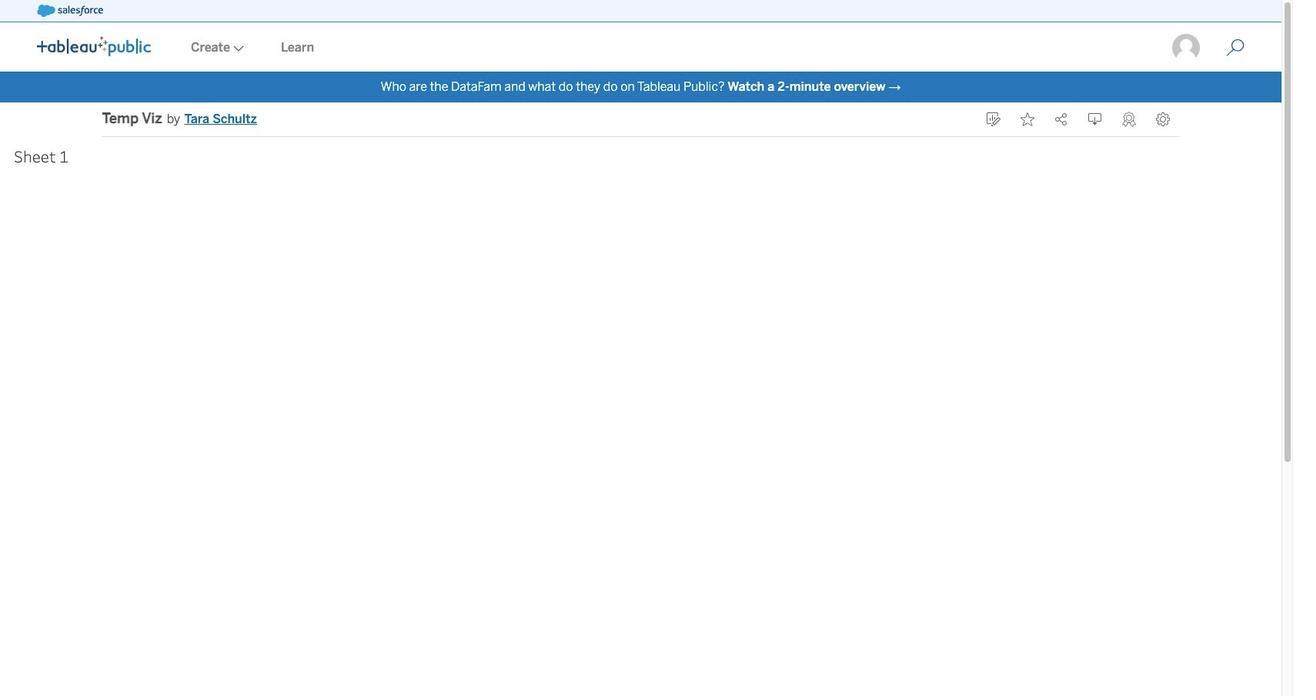 Task type: describe. For each thing, give the bounding box(es) containing it.
favorite button image
[[1021, 112, 1034, 126]]

go to search image
[[1208, 38, 1264, 57]]

salesforce logo image
[[37, 5, 103, 17]]

create image
[[230, 45, 244, 52]]

nominate for viz of the day image
[[1122, 112, 1136, 127]]

edit image
[[987, 112, 1001, 126]]



Task type: locate. For each thing, give the bounding box(es) containing it.
logo image
[[37, 36, 151, 56]]

tara.schultz image
[[1171, 32, 1202, 63]]



Task type: vqa. For each thing, say whether or not it's contained in the screenshot.
alert
no



